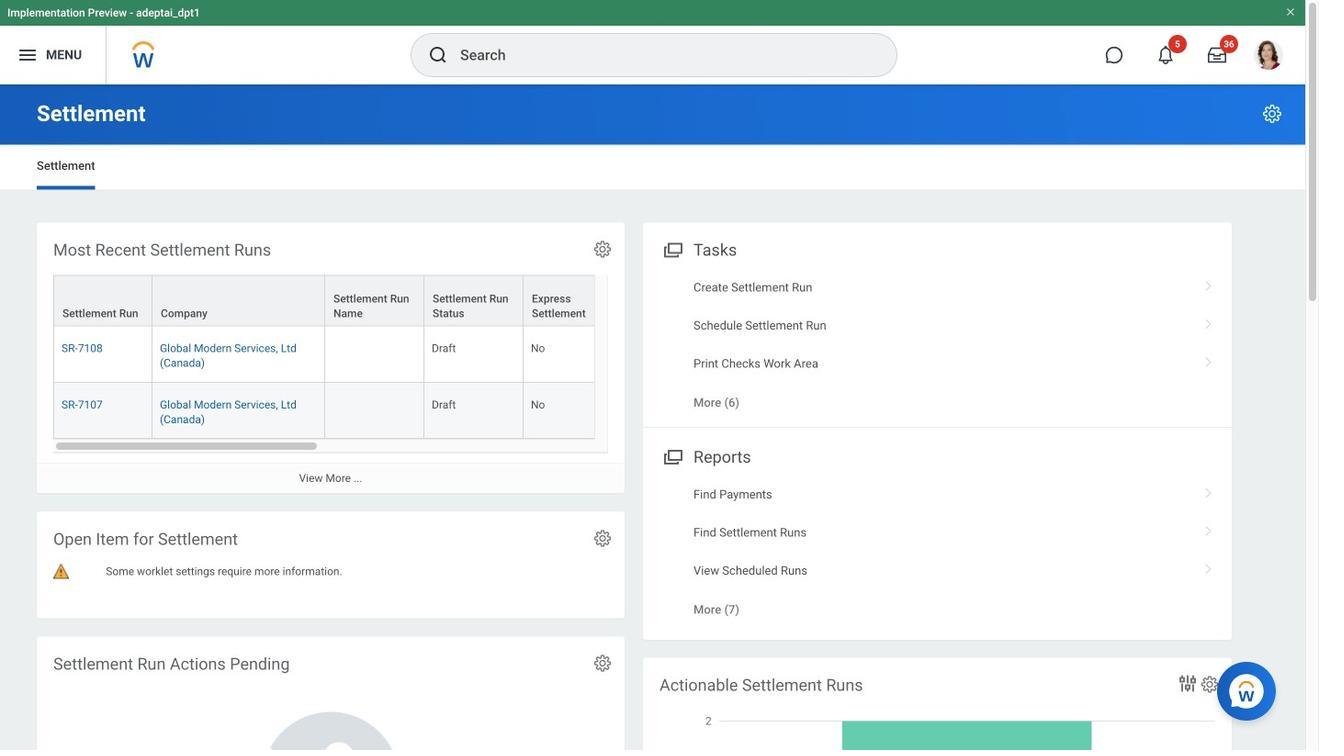 Task type: describe. For each thing, give the bounding box(es) containing it.
2 column header from the left
[[153, 275, 325, 328]]

configure this page image
[[1262, 103, 1284, 125]]

close environment banner image
[[1285, 6, 1296, 17]]

inbox large image
[[1208, 46, 1227, 64]]

3 row from the top
[[53, 383, 1152, 439]]

cell for second row from the bottom
[[325, 327, 424, 383]]

3 column header from the left
[[325, 275, 424, 328]]

menu group image for 2nd list from the bottom of the page
[[660, 237, 685, 261]]

3 chevron right image from the top
[[1197, 482, 1221, 500]]

chevron right image
[[1197, 350, 1221, 369]]

2 chevron right image from the top
[[1197, 312, 1221, 331]]

configure open item for settlement image
[[593, 529, 613, 549]]

notifications large image
[[1157, 46, 1175, 64]]

1 row from the top
[[53, 275, 1152, 328]]

configure most recent settlement runs image
[[593, 239, 613, 260]]

search image
[[427, 44, 449, 66]]



Task type: locate. For each thing, give the bounding box(es) containing it.
4 column header from the left
[[424, 275, 524, 328]]

chevron right image
[[1197, 274, 1221, 293], [1197, 312, 1221, 331], [1197, 482, 1221, 500], [1197, 520, 1221, 538], [1197, 558, 1221, 576]]

1 list from the top
[[643, 269, 1232, 422]]

cell
[[325, 327, 424, 383], [325, 383, 424, 439]]

actionable settlement runs element
[[643, 658, 1232, 751]]

menu group image
[[660, 237, 685, 261], [660, 444, 685, 469]]

5 chevron right image from the top
[[1197, 558, 1221, 576]]

cell for 3rd row from the top
[[325, 383, 424, 439]]

1 cell from the top
[[325, 327, 424, 383]]

main content
[[0, 85, 1306, 751]]

row
[[53, 275, 1152, 328], [53, 327, 1152, 383], [53, 383, 1152, 439]]

configure settlement run actions pending image
[[593, 654, 613, 674]]

profile logan mcneil image
[[1254, 40, 1284, 74]]

1 vertical spatial menu group image
[[660, 444, 685, 469]]

1 column header from the left
[[53, 275, 153, 328]]

justify image
[[17, 44, 39, 66]]

2 list from the top
[[643, 476, 1232, 629]]

most recent settlement runs element
[[37, 223, 1152, 493]]

banner
[[0, 0, 1306, 85]]

0 vertical spatial list
[[643, 269, 1232, 422]]

column header
[[53, 275, 153, 328], [153, 275, 325, 328], [325, 275, 424, 328], [424, 275, 524, 328]]

1 chevron right image from the top
[[1197, 274, 1221, 293]]

Search Workday  search field
[[460, 35, 859, 75]]

4 chevron right image from the top
[[1197, 520, 1221, 538]]

open item for settlement element
[[37, 512, 625, 619]]

settlement run actions pending element
[[37, 637, 625, 751]]

1 menu group image from the top
[[660, 237, 685, 261]]

0 vertical spatial menu group image
[[660, 237, 685, 261]]

1 vertical spatial list
[[643, 476, 1232, 629]]

menu group image for 1st list from the bottom of the page
[[660, 444, 685, 469]]

2 row from the top
[[53, 327, 1152, 383]]

2 cell from the top
[[325, 383, 424, 439]]

list
[[643, 269, 1232, 422], [643, 476, 1232, 629]]

2 menu group image from the top
[[660, 444, 685, 469]]



Task type: vqa. For each thing, say whether or not it's contained in the screenshot.
HR Services Department, press delete to clear value. option
no



